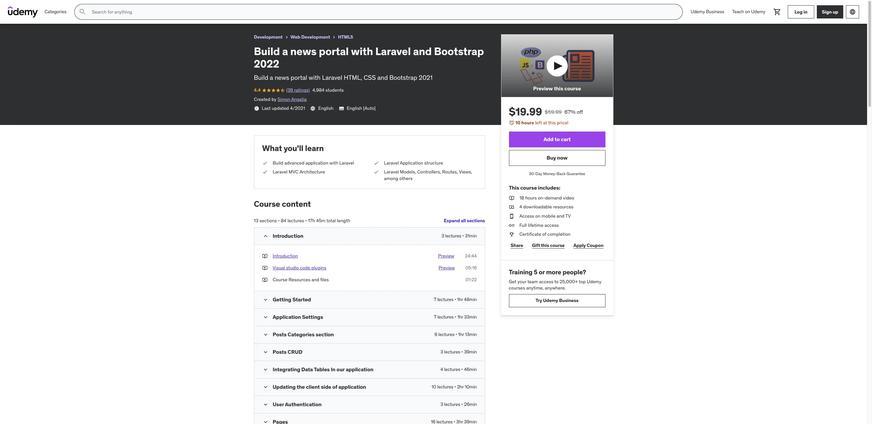 Task type: locate. For each thing, give the bounding box(es) containing it.
course down visual
[[273, 277, 287, 283]]

development
[[254, 34, 283, 40], [301, 34, 330, 40]]

small image for application
[[262, 315, 269, 321]]

2 vertical spatial preview
[[439, 265, 455, 271]]

0 vertical spatial to
[[555, 136, 560, 143]]

preview left 05:16 at right bottom
[[439, 265, 455, 271]]

preview up the $19.99 $59.99 67% off
[[533, 85, 553, 92]]

0 vertical spatial bootstrap
[[97, 3, 122, 10]]

posts left crud
[[273, 349, 287, 356]]

• for integrating data tables in our application
[[461, 367, 463, 373]]

xsmall image left the among
[[374, 169, 379, 176]]

of right side
[[332, 384, 337, 391]]

5 small image from the top
[[262, 420, 269, 425]]

0 horizontal spatial sections
[[260, 218, 277, 224]]

1 english from the left
[[318, 106, 334, 111]]

0 vertical spatial 4,984 students
[[46, 11, 77, 17]]

1 vertical spatial posts
[[273, 349, 287, 356]]

0 horizontal spatial ratings)
[[28, 11, 43, 17]]

created
[[254, 96, 270, 102]]

sections right 13
[[260, 218, 277, 224]]

0 vertical spatial 2022
[[123, 3, 136, 10]]

26min
[[464, 402, 477, 408]]

certificate of completion
[[520, 232, 571, 238]]

1 horizontal spatial (39 ratings)
[[286, 87, 310, 93]]

10 for 10 hours left at this price!
[[516, 120, 521, 126]]

0 vertical spatial 10
[[516, 120, 521, 126]]

2 vertical spatial course
[[550, 243, 565, 249]]

anywhere.
[[545, 286, 566, 291]]

teach on udemy link
[[728, 4, 770, 20]]

to inside button
[[555, 136, 560, 143]]

portal down html5 link
[[319, 45, 349, 58]]

posts for posts crud
[[273, 349, 287, 356]]

shopping cart with 0 items image
[[773, 8, 781, 16]]

news left categories dropdown button
[[24, 3, 37, 10]]

1 vertical spatial preview
[[438, 254, 454, 259]]

lectures up 7 lectures • 1hr 33min
[[437, 297, 454, 303]]

submit search image
[[79, 8, 87, 16]]

visual studio code plugins
[[273, 265, 326, 271]]

small image for integrating data tables in our application
[[262, 367, 269, 374]]

1 horizontal spatial 2022
[[254, 57, 279, 71]]

of down full lifetime access
[[542, 232, 546, 238]]

• left 31min
[[462, 233, 464, 239]]

data
[[301, 367, 313, 373]]

3 lectures • 26min
[[441, 402, 477, 408]]

1 small image from the top
[[262, 297, 269, 304]]

english for english
[[318, 106, 334, 111]]

this right at
[[548, 120, 556, 126]]

1 horizontal spatial 10
[[516, 120, 521, 126]]

training
[[509, 269, 533, 276]]

portal for build a news portal with laravel and bootstrap 2022 build a news portal with laravel html, css and bootstrap 2021
[[319, 45, 349, 58]]

1 horizontal spatial 4.4
[[254, 87, 261, 93]]

13
[[254, 218, 258, 224]]

integrating data tables in our application
[[273, 367, 374, 373]]

1 small image from the top
[[262, 233, 269, 240]]

• for getting started
[[455, 297, 456, 303]]

top
[[579, 279, 586, 285]]

xsmall image
[[331, 35, 337, 40], [254, 106, 259, 111], [262, 169, 267, 176], [374, 169, 379, 176], [509, 195, 514, 202], [509, 223, 514, 229], [262, 265, 267, 272]]

1 horizontal spatial development
[[301, 34, 330, 40]]

course up 67%
[[564, 85, 581, 92]]

0 horizontal spatial 4
[[441, 367, 443, 373]]

2 vertical spatial news
[[275, 74, 289, 81]]

1 vertical spatial hours
[[525, 195, 537, 201]]

to up the anywhere.
[[554, 279, 559, 285]]

course for course content
[[254, 199, 280, 209]]

17h 45m
[[308, 218, 326, 224]]

course inside 'link'
[[550, 243, 565, 249]]

0 vertical spatial access
[[545, 223, 559, 229]]

0 vertical spatial on
[[745, 9, 750, 15]]

back
[[557, 171, 566, 176]]

7 lectures • 1hr 33min
[[434, 315, 477, 321]]

2 horizontal spatial bootstrap
[[434, 45, 484, 58]]

posts for posts categories section
[[273, 332, 287, 338]]

0 horizontal spatial (39
[[20, 11, 27, 17]]

business left teach
[[706, 9, 724, 15]]

a
[[20, 3, 23, 10], [282, 45, 288, 58], [270, 74, 273, 81]]

resources
[[289, 277, 310, 283]]

this for gift
[[541, 243, 549, 249]]

0 horizontal spatial 4,984 students
[[46, 11, 77, 17]]

development link
[[254, 33, 283, 41]]

(39 left categories dropdown button
[[20, 11, 27, 17]]

2 horizontal spatial a
[[282, 45, 288, 58]]

started
[[292, 297, 311, 303]]

• left 33min
[[455, 315, 456, 321]]

more
[[546, 269, 561, 276]]

4,984 up course language image
[[312, 87, 325, 93]]

this
[[554, 85, 563, 92], [548, 120, 556, 126], [541, 243, 549, 249]]

development left web
[[254, 34, 283, 40]]

news for build a news portal with laravel and bootstrap 2022
[[24, 3, 37, 10]]

1 vertical spatial 4,984 students
[[312, 87, 344, 93]]

lectures for integrating data tables in our application
[[444, 367, 460, 373]]

lectures down expand
[[445, 233, 461, 239]]

0 horizontal spatial categories
[[45, 9, 67, 15]]

1 vertical spatial 3
[[441, 350, 443, 356]]

0 horizontal spatial on
[[535, 213, 541, 219]]

application up models,
[[400, 160, 423, 166]]

course down completion
[[550, 243, 565, 249]]

4 for 4 lectures • 46min
[[441, 367, 443, 373]]

7 up 7 lectures • 1hr 33min
[[434, 297, 436, 303]]

business down the anywhere.
[[559, 298, 579, 304]]

1 horizontal spatial categories
[[288, 332, 315, 338]]

2022
[[123, 3, 136, 10], [254, 57, 279, 71]]

gift
[[532, 243, 540, 249]]

lectures down the '6 lectures • 1hr 13min'
[[444, 350, 460, 356]]

4
[[520, 204, 522, 210], [441, 367, 443, 373]]

or
[[539, 269, 545, 276]]

0 vertical spatial 4
[[520, 204, 522, 210]]

posts up posts crud
[[273, 332, 287, 338]]

sections
[[260, 218, 277, 224], [467, 218, 485, 224]]

demand
[[545, 195, 562, 201]]

add
[[544, 136, 554, 143]]

2 vertical spatial portal
[[291, 74, 307, 81]]

1 vertical spatial to
[[554, 279, 559, 285]]

visual
[[273, 265, 285, 271]]

3 for crud
[[441, 350, 443, 356]]

price!
[[557, 120, 569, 126]]

udemy
[[691, 9, 705, 15], [751, 9, 766, 15], [587, 279, 602, 285], [543, 298, 558, 304]]

introduction
[[273, 233, 303, 240], [273, 254, 298, 259]]

1 vertical spatial ratings)
[[294, 87, 310, 93]]

0 vertical spatial 3
[[442, 233, 444, 239]]

6 lectures • 1hr 13min
[[435, 332, 477, 338]]

3 small image from the top
[[262, 332, 269, 339]]

10 for 10 lectures • 2hr 10min
[[432, 385, 436, 391]]

1 vertical spatial application
[[273, 314, 301, 321]]

1 vertical spatial students
[[326, 87, 344, 93]]

application up architecture
[[306, 160, 328, 166]]

application down getting
[[273, 314, 301, 321]]

0 horizontal spatial students
[[59, 11, 77, 17]]

2022 inside build a news portal with laravel and bootstrap 2022 build a news portal with laravel html, css and bootstrap 2021
[[254, 57, 279, 71]]

2 posts from the top
[[273, 349, 287, 356]]

structure
[[424, 160, 443, 166]]

• left 48min
[[455, 297, 456, 303]]

models,
[[400, 169, 416, 175]]

1 vertical spatial 10
[[432, 385, 436, 391]]

this right gift on the bottom right of page
[[541, 243, 549, 249]]

3 small image from the top
[[262, 367, 269, 374]]

2 horizontal spatial news
[[290, 45, 317, 58]]

access inside training 5 or more people? get your team access to 25,000+ top udemy courses anytime, anywhere.
[[539, 279, 553, 285]]

small image for getting
[[262, 297, 269, 304]]

your
[[518, 279, 527, 285]]

Search for anything text field
[[91, 6, 675, 18]]

web development
[[291, 34, 330, 40]]

course up 18
[[520, 185, 537, 191]]

4 for 4 downloadable resources
[[520, 204, 522, 210]]

3 down 10 lectures • 2hr 10min
[[441, 402, 443, 408]]

48min
[[464, 297, 477, 303]]

application right the "our"
[[346, 367, 374, 373]]

english right closed captions icon at the left of page
[[347, 106, 362, 111]]

2 development from the left
[[301, 34, 330, 40]]

xsmall image for last updated 4/2021
[[254, 106, 259, 111]]

1hr left 13min at the right bottom of the page
[[458, 332, 464, 338]]

small image
[[262, 233, 269, 240], [262, 350, 269, 356], [262, 367, 269, 374], [262, 402, 269, 409], [262, 420, 269, 425]]

18 hours on-demand video
[[520, 195, 574, 201]]

1 7 from the top
[[434, 297, 436, 303]]

news for build a news portal with laravel and bootstrap 2022 build a news portal with laravel html, css and bootstrap 2021
[[290, 45, 317, 58]]

0 vertical spatial 7
[[434, 297, 436, 303]]

students down build a news portal with laravel and bootstrap 2022
[[59, 11, 77, 17]]

• left 17h 45m
[[305, 218, 307, 224]]

4,984 students down build a news portal with laravel and bootstrap 2022
[[46, 11, 77, 17]]

2 vertical spatial a
[[270, 74, 273, 81]]

1 horizontal spatial business
[[706, 9, 724, 15]]

on for access
[[535, 213, 541, 219]]

0 vertical spatial course
[[564, 85, 581, 92]]

portal up angatia
[[291, 74, 307, 81]]

on right teach
[[745, 9, 750, 15]]

closed captions image
[[339, 106, 344, 111]]

10 right alarm icon
[[516, 120, 521, 126]]

introduction up visual
[[273, 254, 298, 259]]

course inside button
[[564, 85, 581, 92]]

hours left left
[[522, 120, 534, 126]]

0 horizontal spatial english
[[318, 106, 334, 111]]

udemy business link
[[687, 4, 728, 20]]

(39 up simon angatia "link"
[[286, 87, 293, 93]]

1 horizontal spatial bootstrap
[[389, 74, 417, 81]]

• for posts crud
[[461, 350, 463, 356]]

1 vertical spatial of
[[332, 384, 337, 391]]

laravel application structure
[[384, 160, 443, 166]]

1 vertical spatial news
[[290, 45, 317, 58]]

0 horizontal spatial news
[[24, 3, 37, 10]]

4 small image from the top
[[262, 385, 269, 391]]

4.4
[[5, 11, 12, 17], [254, 87, 261, 93]]

try udemy business
[[536, 298, 579, 304]]

add to cart
[[544, 136, 571, 143]]

1 vertical spatial portal
[[319, 45, 349, 58]]

course for preview this course
[[564, 85, 581, 92]]

10 left 2hr
[[432, 385, 436, 391]]

add to cart button
[[509, 132, 605, 148]]

sections right all
[[467, 218, 485, 224]]

0 horizontal spatial business
[[559, 298, 579, 304]]

introduction down the 84
[[273, 233, 303, 240]]

0 horizontal spatial bootstrap
[[97, 3, 122, 10]]

xsmall image left full
[[509, 223, 514, 229]]

preview inside button
[[533, 85, 553, 92]]

categories button
[[41, 4, 70, 20]]

1hr left 33min
[[457, 315, 463, 321]]

1 vertical spatial introduction
[[273, 254, 298, 259]]

2 horizontal spatial portal
[[319, 45, 349, 58]]

log
[[795, 9, 803, 15]]

0 vertical spatial 1hr
[[457, 297, 463, 303]]

1 horizontal spatial on
[[745, 9, 750, 15]]

lectures down 10 lectures • 2hr 10min
[[444, 402, 460, 408]]

this up $59.99
[[554, 85, 563, 92]]

0 vertical spatial ratings)
[[28, 11, 43, 17]]

• left 13min at the right bottom of the page
[[456, 332, 457, 338]]

3 down expand
[[442, 233, 444, 239]]

0 horizontal spatial 4,984
[[46, 11, 58, 17]]

to left "cart"
[[555, 136, 560, 143]]

course up 13
[[254, 199, 280, 209]]

• left 2hr
[[454, 385, 456, 391]]

english
[[318, 106, 334, 111], [347, 106, 362, 111]]

•
[[278, 218, 280, 224], [305, 218, 307, 224], [462, 233, 464, 239], [455, 297, 456, 303], [455, 315, 456, 321], [456, 332, 457, 338], [461, 350, 463, 356], [461, 367, 463, 373], [454, 385, 456, 391], [461, 402, 463, 408]]

categories down "application settings"
[[288, 332, 315, 338]]

xsmall image left last
[[254, 106, 259, 111]]

4,984 down build a news portal with laravel and bootstrap 2022
[[46, 11, 58, 17]]

• left 46min
[[461, 367, 463, 373]]

hours right 18
[[525, 195, 537, 201]]

xsmall image down what
[[262, 169, 267, 176]]

• for introduction
[[462, 233, 464, 239]]

30-
[[529, 171, 536, 176]]

business inside the try udemy business link
[[559, 298, 579, 304]]

0 vertical spatial introduction
[[273, 233, 303, 240]]

portal right udemy image
[[38, 3, 53, 10]]

13min
[[465, 332, 477, 338]]

• for application settings
[[455, 315, 456, 321]]

small image for posts
[[262, 332, 269, 339]]

lectures for getting started
[[437, 297, 454, 303]]

$19.99 $59.99 67% off
[[509, 105, 583, 119]]

english right course language image
[[318, 106, 334, 111]]

4,984 students
[[46, 11, 77, 17], [312, 87, 344, 93]]

0 horizontal spatial portal
[[38, 3, 53, 10]]

1 vertical spatial bootstrap
[[434, 45, 484, 58]]

business
[[706, 9, 724, 15], [559, 298, 579, 304]]

news up created by simon angatia
[[275, 74, 289, 81]]

lectures down 7 lectures • 1hr 48min
[[438, 315, 454, 321]]

1 horizontal spatial of
[[542, 232, 546, 238]]

1 vertical spatial 4,984
[[312, 87, 325, 93]]

2 english from the left
[[347, 106, 362, 111]]

xsmall image
[[284, 35, 289, 40], [262, 160, 267, 167], [374, 160, 379, 167], [509, 204, 514, 211], [509, 213, 514, 220], [509, 232, 514, 238], [262, 254, 267, 260], [262, 277, 267, 284]]

gift this course
[[532, 243, 565, 249]]

bootstrap for build a news portal with laravel and bootstrap 2022 build a news portal with laravel html, css and bootstrap 2021
[[434, 45, 484, 58]]

4 down 18
[[520, 204, 522, 210]]

0 vertical spatial 4,984
[[46, 11, 58, 17]]

4 up 10 lectures • 2hr 10min
[[441, 367, 443, 373]]

1 posts from the top
[[273, 332, 287, 338]]

0 vertical spatial business
[[706, 9, 724, 15]]

by
[[272, 96, 276, 102]]

development right web
[[301, 34, 330, 40]]

• for updating the client side of application
[[454, 385, 456, 391]]

1 horizontal spatial a
[[270, 74, 273, 81]]

laravel inside laravel models, controllers, routes, views, among others
[[384, 169, 399, 175]]

1 horizontal spatial ratings)
[[294, 87, 310, 93]]

apply coupon button
[[572, 239, 605, 253]]

1 horizontal spatial english
[[347, 106, 362, 111]]

lectures up 10 lectures • 2hr 10min
[[444, 367, 460, 373]]

html5 link
[[338, 33, 353, 41]]

this inside 'link'
[[541, 243, 549, 249]]

hours for 10
[[522, 120, 534, 126]]

angatia
[[291, 96, 307, 102]]

10min
[[465, 385, 477, 391]]

on down downloadable
[[535, 213, 541, 219]]

0 horizontal spatial 4.4
[[5, 11, 12, 17]]

application for our
[[346, 367, 374, 373]]

4/2021
[[290, 106, 305, 111]]

1 horizontal spatial 4,984 students
[[312, 87, 344, 93]]

1hr left 48min
[[457, 297, 463, 303]]

buy now
[[547, 155, 568, 161]]

news down web development link
[[290, 45, 317, 58]]

2 sections from the left
[[467, 218, 485, 224]]

course
[[564, 85, 581, 92], [520, 185, 537, 191], [550, 243, 565, 249]]

1 horizontal spatial 4
[[520, 204, 522, 210]]

small image
[[262, 297, 269, 304], [262, 315, 269, 321], [262, 332, 269, 339], [262, 385, 269, 391]]

1 vertical spatial categories
[[288, 332, 315, 338]]

1 introduction from the top
[[273, 233, 303, 240]]

css
[[364, 74, 376, 81]]

2 small image from the top
[[262, 350, 269, 356]]

small image for introduction
[[262, 233, 269, 240]]

0 vertical spatial preview
[[533, 85, 553, 92]]

completion
[[548, 232, 571, 238]]

0 vertical spatial this
[[554, 85, 563, 92]]

2 vertical spatial 1hr
[[458, 332, 464, 338]]

4 small image from the top
[[262, 402, 269, 409]]

lectures left 2hr
[[437, 385, 453, 391]]

application down the "our"
[[338, 384, 366, 391]]

ratings)
[[28, 11, 43, 17], [294, 87, 310, 93]]

2 small image from the top
[[262, 315, 269, 321]]

0 horizontal spatial a
[[20, 3, 23, 10]]

4,984 students up closed captions icon at the left of page
[[312, 87, 344, 93]]

access down or
[[539, 279, 553, 285]]

students up closed captions icon at the left of page
[[326, 87, 344, 93]]

7 up 6
[[434, 315, 436, 321]]

1 development from the left
[[254, 34, 283, 40]]

0 horizontal spatial application
[[273, 314, 301, 321]]

• left the 26min
[[461, 402, 463, 408]]

2 vertical spatial this
[[541, 243, 549, 249]]

1 vertical spatial on
[[535, 213, 541, 219]]

xsmall image left 18
[[509, 195, 514, 202]]

• left 39min
[[461, 350, 463, 356]]

access down mobile in the right of the page
[[545, 223, 559, 229]]

in
[[804, 9, 808, 15]]

7 for application settings
[[434, 315, 436, 321]]

this for preview
[[554, 85, 563, 92]]

1 horizontal spatial (39
[[286, 87, 293, 93]]

with
[[55, 3, 66, 10], [351, 45, 373, 58], [309, 74, 321, 81], [329, 160, 338, 166]]

1 vertical spatial application
[[346, 367, 374, 373]]

this inside button
[[554, 85, 563, 92]]

1 vertical spatial this
[[548, 120, 556, 126]]

2 7 from the top
[[434, 315, 436, 321]]

0 vertical spatial a
[[20, 3, 23, 10]]

categories left submit search image
[[45, 9, 67, 15]]

0 vertical spatial hours
[[522, 120, 534, 126]]

0 horizontal spatial 10
[[432, 385, 436, 391]]

hours
[[522, 120, 534, 126], [525, 195, 537, 201]]

preview this course
[[533, 85, 581, 92]]

application
[[400, 160, 423, 166], [273, 314, 301, 321]]

preview down 3 lectures • 31min
[[438, 254, 454, 259]]

lectures right 6
[[438, 332, 455, 338]]

3 down the '6 lectures • 1hr 13min'
[[441, 350, 443, 356]]

xsmall image for laravel models, controllers, routes, views, among others
[[374, 169, 379, 176]]

1 vertical spatial access
[[539, 279, 553, 285]]

english [auto]
[[347, 106, 376, 111]]

0 horizontal spatial (39 ratings)
[[20, 11, 43, 17]]



Task type: describe. For each thing, give the bounding box(es) containing it.
this course includes:
[[509, 185, 560, 191]]

lectures for user authentication
[[444, 402, 460, 408]]

buy
[[547, 155, 556, 161]]

lectures for updating the client side of application
[[437, 385, 453, 391]]

$59.99
[[545, 109, 562, 115]]

laravel mvc architecture
[[273, 169, 325, 175]]

posts categories section
[[273, 332, 334, 338]]

coupon
[[587, 243, 604, 249]]

xsmall image for 18 hours on-demand video
[[509, 195, 514, 202]]

apply
[[574, 243, 586, 249]]

total
[[327, 218, 336, 224]]

mvc
[[289, 169, 299, 175]]

7 for getting started
[[434, 297, 436, 303]]

resources
[[553, 204, 574, 210]]

lectures for introduction
[[445, 233, 461, 239]]

laravel models, controllers, routes, views, among others
[[384, 169, 472, 182]]

1 sections from the left
[[260, 218, 277, 224]]

lectures for application settings
[[438, 315, 454, 321]]

2022 for build a news portal with laravel and bootstrap 2022 build a news portal with laravel html, css and bootstrap 2021
[[254, 57, 279, 71]]

get
[[509, 279, 517, 285]]

build advanced application with laravel
[[273, 160, 354, 166]]

studio
[[286, 265, 299, 271]]

categories inside dropdown button
[[45, 9, 67, 15]]

authentication
[[285, 402, 322, 408]]

includes:
[[538, 185, 560, 191]]

1 vertical spatial 4.4
[[254, 87, 261, 93]]

0 vertical spatial 4.4
[[5, 11, 12, 17]]

among
[[384, 176, 398, 182]]

preview for 05:16
[[439, 265, 455, 271]]

• for posts categories section
[[456, 332, 457, 338]]

preview for 24:44
[[438, 254, 454, 259]]

others
[[399, 176, 413, 182]]

html,
[[344, 74, 362, 81]]

getting started
[[273, 297, 311, 303]]

0 vertical spatial of
[[542, 232, 546, 238]]

lectures for posts crud
[[444, 350, 460, 356]]

last updated 4/2021
[[262, 106, 305, 111]]

25,000+
[[560, 279, 578, 285]]

1 horizontal spatial 4,984
[[312, 87, 325, 93]]

preview this course button
[[501, 34, 613, 98]]

2 vertical spatial bootstrap
[[389, 74, 417, 81]]

1 horizontal spatial students
[[326, 87, 344, 93]]

xsmall image for laravel mvc architecture
[[262, 169, 267, 176]]

our
[[337, 367, 345, 373]]

a for build a news portal with laravel and bootstrap 2022 build a news portal with laravel html, css and bootstrap 2021
[[282, 45, 288, 58]]

at
[[543, 120, 547, 126]]

what
[[262, 143, 282, 154]]

01:22
[[466, 277, 477, 283]]

access on mobile and tv
[[520, 213, 571, 219]]

side
[[321, 384, 331, 391]]

routes,
[[442, 169, 458, 175]]

6
[[435, 332, 437, 338]]

on for teach
[[745, 9, 750, 15]]

settings
[[302, 314, 323, 321]]

tv
[[565, 213, 571, 219]]

0 vertical spatial application
[[400, 160, 423, 166]]

7 lectures • 1hr 48min
[[434, 297, 477, 303]]

1 vertical spatial (39 ratings)
[[286, 87, 310, 93]]

money-
[[543, 171, 557, 176]]

apply coupon
[[574, 243, 604, 249]]

updated
[[272, 106, 289, 111]]

controllers,
[[417, 169, 441, 175]]

4 downloadable resources
[[520, 204, 574, 210]]

a for build a news portal with laravel and bootstrap 2022
[[20, 3, 23, 10]]

expand all sections button
[[444, 215, 485, 228]]

choose a language image
[[849, 9, 856, 15]]

39min
[[464, 350, 477, 356]]

1hr for posts categories section
[[458, 332, 464, 338]]

people?
[[563, 269, 586, 276]]

course for gift this course
[[550, 243, 565, 249]]

lectures for posts categories section
[[438, 332, 455, 338]]

xsmall image left visual
[[262, 265, 267, 272]]

business inside udemy business link
[[706, 9, 724, 15]]

in
[[331, 367, 336, 373]]

build for build a news portal with laravel and bootstrap 2022
[[5, 3, 18, 10]]

xsmall image for full lifetime access
[[509, 223, 514, 229]]

1 vertical spatial (39
[[286, 87, 293, 93]]

alarm image
[[509, 120, 514, 126]]

2 introduction from the top
[[273, 254, 298, 259]]

try udemy business link
[[509, 295, 605, 308]]

user
[[273, 402, 284, 408]]

33min
[[464, 315, 477, 321]]

content
[[282, 199, 311, 209]]

1hr for getting started
[[457, 297, 463, 303]]

course resources and files
[[273, 277, 329, 283]]

udemy image
[[8, 6, 38, 18]]

share
[[511, 243, 523, 249]]

buy now button
[[509, 150, 605, 166]]

lifetime
[[528, 223, 544, 229]]

hours for 18
[[525, 195, 537, 201]]

0 vertical spatial (39 ratings)
[[20, 11, 43, 17]]

1hr for application settings
[[457, 315, 463, 321]]

section
[[316, 332, 334, 338]]

courses
[[509, 286, 525, 291]]

lectures right the 84
[[288, 218, 304, 224]]

left
[[535, 120, 542, 126]]

teach on udemy
[[732, 9, 766, 15]]

log in
[[795, 9, 808, 15]]

1 horizontal spatial news
[[275, 74, 289, 81]]

small image for posts crud
[[262, 350, 269, 356]]

build a news portal with laravel and bootstrap 2022 build a news portal with laravel html, css and bootstrap 2021
[[254, 45, 484, 81]]

share button
[[509, 239, 525, 253]]

0 vertical spatial application
[[306, 160, 328, 166]]

updating
[[273, 384, 296, 391]]

bootstrap for build a news portal with laravel and bootstrap 2022
[[97, 3, 122, 10]]

2022 for build a news portal with laravel and bootstrap 2022
[[123, 3, 136, 10]]

small image for user authentication
[[262, 402, 269, 409]]

client
[[306, 384, 320, 391]]

now
[[557, 155, 568, 161]]

course language image
[[310, 106, 316, 111]]

plugins
[[311, 265, 326, 271]]

0 horizontal spatial of
[[332, 384, 337, 391]]

try
[[536, 298, 542, 304]]

0 vertical spatial students
[[59, 11, 77, 17]]

downloadable
[[523, 204, 552, 210]]

full
[[520, 223, 527, 229]]

the
[[297, 384, 305, 391]]

introduction button
[[273, 254, 298, 260]]

• for user authentication
[[461, 402, 463, 408]]

to inside training 5 or more people? get your team access to 25,000+ top udemy courses anytime, anywhere.
[[554, 279, 559, 285]]

portal for build a news portal with laravel and bootstrap 2022
[[38, 3, 53, 10]]

46min
[[464, 367, 477, 373]]

full lifetime access
[[520, 223, 559, 229]]

build for build advanced application with laravel
[[273, 160, 283, 166]]

1 vertical spatial course
[[520, 185, 537, 191]]

expand
[[444, 218, 460, 224]]

training 5 or more people? get your team access to 25,000+ top udemy courses anytime, anywhere.
[[509, 269, 602, 291]]

0 vertical spatial (39
[[20, 11, 27, 17]]

xsmall image left html5 link
[[331, 35, 337, 40]]

advanced
[[285, 160, 304, 166]]

67%
[[565, 109, 576, 115]]

html5
[[338, 34, 353, 40]]

4 lectures • 46min
[[441, 367, 477, 373]]

small image for updating
[[262, 385, 269, 391]]

build for build a news portal with laravel and bootstrap 2022 build a news portal with laravel html, css and bootstrap 2021
[[254, 45, 280, 58]]

access
[[520, 213, 534, 219]]

web
[[291, 34, 300, 40]]

1 horizontal spatial portal
[[291, 74, 307, 81]]

application for of
[[338, 384, 366, 391]]

10 lectures • 2hr 10min
[[432, 385, 477, 391]]

• left the 84
[[278, 218, 280, 224]]

posts crud
[[273, 349, 302, 356]]

3 for authentication
[[441, 402, 443, 408]]

udemy inside training 5 or more people? get your team access to 25,000+ top udemy courses anytime, anywhere.
[[587, 279, 602, 285]]

sections inside the expand all sections dropdown button
[[467, 218, 485, 224]]

course for course resources and files
[[273, 277, 287, 283]]

on-
[[538, 195, 545, 201]]

english for english [auto]
[[347, 106, 362, 111]]

gift this course link
[[530, 239, 567, 253]]



Task type: vqa. For each thing, say whether or not it's contained in the screenshot.
off
yes



